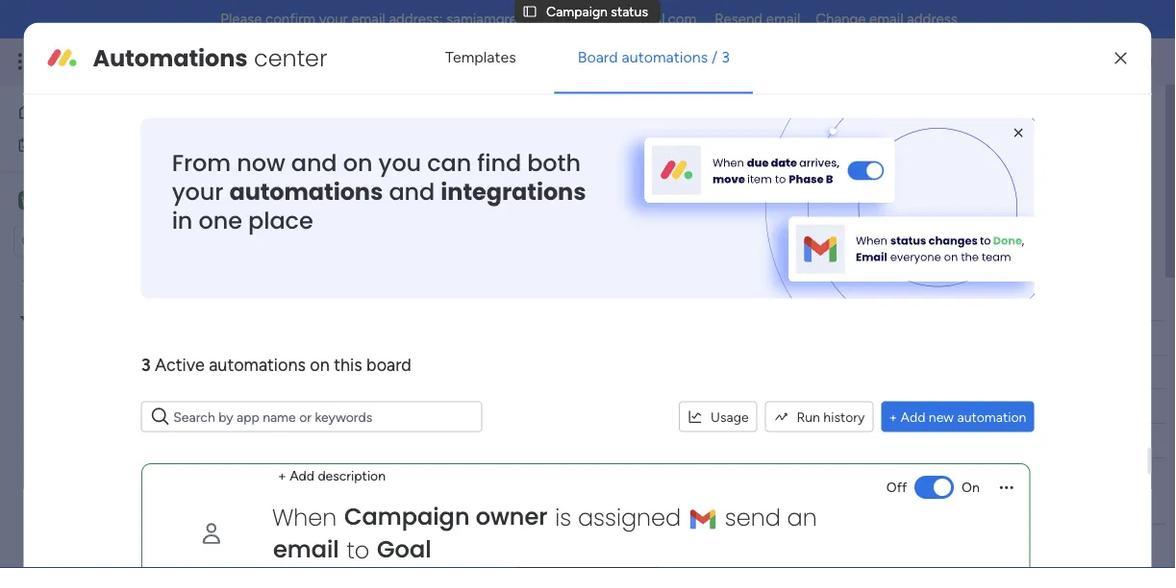Task type: describe. For each thing, give the bounding box(es) containing it.
workspace
[[89, 191, 167, 210]]

board automations / 3 button
[[555, 34, 753, 80]]

and inside 'automations and integrations in one place'
[[389, 176, 435, 208]]

new item button
[[291, 220, 366, 251]]

sam's workspace
[[44, 191, 167, 210]]

off
[[886, 479, 907, 495]]

+ for + add new automation
[[889, 409, 898, 425]]

v2 search image
[[152, 404, 169, 430]]

eggs
[[86, 277, 116, 294]]

when
[[272, 502, 336, 534]]

filter
[[619, 227, 650, 244]]

few tips to help you make the most of this template :)
[[331, 289, 804, 313]]

your inside the from now and on you can find both your
[[172, 176, 223, 208]]

automations and integrations in one place
[[172, 176, 586, 237]]

and up the team workload button
[[438, 142, 460, 158]]

automations inside 'automations and integrations in one place'
[[229, 176, 383, 208]]

work
[[155, 50, 190, 72]]

run history button
[[765, 402, 874, 432]]

usage button
[[679, 402, 757, 432]]

most
[[598, 289, 643, 313]]

will
[[360, 142, 380, 158]]

1 horizontal spatial one
[[857, 142, 880, 158]]

monday
[[86, 50, 152, 72]]

templates button
[[422, 34, 539, 80]]

campaign inside when campaign owner is assigned
[[344, 501, 469, 533]]

place
[[248, 204, 313, 237]]

confirm
[[266, 11, 316, 28]]

more inside button
[[528, 176, 559, 193]]

and inside the from now and on you can find both your
[[291, 147, 337, 179]]

1
[[1084, 111, 1090, 127]]

v2 ellipsis image
[[1000, 483, 1013, 503]]

new
[[929, 409, 954, 425]]

track
[[611, 142, 641, 158]]

add view image
[[608, 178, 616, 192]]

resend
[[715, 11, 763, 28]]

new item
[[299, 227, 358, 244]]

1 horizontal spatial item
[[441, 533, 468, 550]]

please
[[221, 11, 262, 28]]

click
[[436, 365, 466, 381]]

see plans image
[[319, 50, 336, 73]]

assigned
[[578, 502, 681, 534]]

3 active automations on this board
[[141, 355, 412, 376]]

in inside 'automations and integrations in one place'
[[172, 204, 193, 237]]

2 workspace image from the left
[[21, 190, 35, 211]]

campaign left ideas
[[66, 376, 128, 392]]

your left team
[[463, 142, 490, 158]]

home image
[[17, 102, 37, 121]]

you for make
[[472, 289, 505, 313]]

campaign owner
[[602, 534, 704, 550]]

on for you
[[343, 147, 373, 179]]

history
[[824, 409, 865, 425]]

my work image
[[17, 136, 35, 153]]

activity
[[912, 111, 959, 127]]

of
[[647, 289, 664, 313]]

run history
[[797, 409, 865, 425]]

campaign up board
[[546, 3, 608, 19]]

arrow down image
[[656, 224, 679, 247]]

0 vertical spatial more
[[903, 141, 935, 157]]

campaigns
[[427, 492, 528, 517]]

from
[[172, 147, 231, 179]]

to inside field
[[407, 289, 424, 313]]

here
[[469, 365, 496, 381]]

campaign's
[[713, 142, 781, 158]]

Campaign owner field
[[597, 531, 709, 553]]

this inside field
[[669, 289, 701, 313]]

+ add new automation
[[889, 409, 1027, 425]]

hide button
[[759, 220, 830, 251]]

invite
[[1039, 111, 1072, 127]]

your up see plans "icon" at the top left
[[319, 11, 348, 28]]

workload
[[450, 176, 504, 193]]

list box containing green eggs and ham
[[0, 265, 245, 568]]

an
[[787, 502, 817, 534]]

one inside 'automations and integrations in one place'
[[199, 204, 242, 237]]

please confirm your email address: samiamgreeneggsnham27@gmail.com
[[221, 11, 697, 28]]

see more
[[877, 141, 935, 157]]

there!
[[380, 365, 416, 381]]

automate
[[993, 176, 1054, 193]]

address
[[907, 11, 958, 28]]

monday work management
[[86, 50, 299, 72]]

active
[[155, 355, 205, 376]]

campaign inside campaign owner field
[[602, 534, 663, 550]]

campaign up 'will' at left
[[292, 103, 417, 135]]

now
[[237, 147, 285, 179]]

1 horizontal spatial /
[[1076, 111, 1081, 127]]

few
[[331, 289, 365, 313]]

can
[[427, 147, 471, 179]]

resend email
[[715, 11, 800, 28]]

resend email link
[[715, 11, 800, 28]]

this
[[294, 142, 319, 158]]

requests
[[191, 376, 244, 392]]

more button
[[519, 169, 596, 200]]

automations inside board automations / 3 button
[[622, 48, 708, 66]]

sam's
[[44, 191, 86, 210]]

run,
[[559, 142, 582, 158]]

+ for + add description
[[278, 467, 286, 484]]

hi
[[364, 365, 377, 381]]

campaign ideas and requests
[[66, 376, 244, 392]]

campaign down eggs on the left of page
[[66, 343, 128, 359]]

see more link
[[875, 139, 937, 159]]

campaign status inside list box
[[66, 343, 168, 359]]

integrate
[[793, 176, 848, 193]]

1 horizontal spatial campaign status
[[292, 103, 495, 135]]

upcoming
[[331, 492, 422, 517]]

1 workspace image from the left
[[18, 190, 38, 211]]

+ add description
[[278, 467, 385, 484]]

email right "resend" at the top right
[[766, 11, 800, 28]]

icon image
[[198, 520, 224, 546]]

help for to
[[429, 289, 467, 313]]

filter button
[[588, 220, 679, 251]]

main table
[[321, 176, 385, 193]]

sort
[[716, 227, 742, 244]]

Search by app name or keywords text field
[[169, 404, 457, 431]]

hi there! 👋  click here to learn how to start ➡️
[[364, 365, 638, 381]]



Task type: locate. For each thing, give the bounding box(es) containing it.
address:
[[389, 11, 443, 28]]

workspace.
[[883, 142, 951, 158]]

workspace selection element
[[18, 189, 169, 212]]

+ inside button
[[889, 409, 898, 425]]

to
[[407, 289, 424, 313], [499, 365, 512, 381], [577, 365, 590, 381], [346, 534, 369, 567]]

help for will
[[383, 142, 409, 158]]

you for can
[[378, 147, 421, 179]]

3 left active
[[141, 355, 151, 376]]

to right here
[[499, 365, 512, 381]]

owner left is
[[475, 501, 547, 533]]

1 vertical spatial in
[[172, 204, 193, 237]]

0 horizontal spatial +
[[278, 467, 286, 484]]

item inside button
[[331, 227, 358, 244]]

1 vertical spatial one
[[199, 204, 242, 237]]

0 horizontal spatial more
[[528, 176, 559, 193]]

add to favorites image
[[541, 109, 560, 128]]

center
[[254, 42, 328, 74]]

and right table
[[389, 176, 435, 208]]

+ inside field
[[278, 467, 286, 484]]

2 vertical spatial campaign status
[[66, 343, 168, 359]]

more
[[903, 141, 935, 157], [528, 176, 559, 193]]

add inside button
[[901, 409, 926, 425]]

0 horizontal spatial status
[[131, 343, 168, 359]]

show board description image
[[508, 110, 531, 129]]

1 horizontal spatial on
[[343, 147, 373, 179]]

1 horizontal spatial in
[[843, 142, 854, 158]]

workflow
[[784, 142, 840, 158]]

change email address link
[[816, 11, 958, 28]]

on for this
[[310, 355, 330, 376]]

email right change
[[870, 11, 904, 28]]

0 horizontal spatial board
[[322, 142, 357, 158]]

item down "campaigns"
[[441, 533, 468, 550]]

how
[[548, 365, 574, 381]]

help right tips
[[429, 289, 467, 313]]

campaign status up ideas
[[66, 343, 168, 359]]

0 horizontal spatial help
[[383, 142, 409, 158]]

owner
[[475, 501, 547, 533], [667, 534, 704, 550]]

0 horizontal spatial this
[[334, 355, 362, 376]]

0 vertical spatial automations
[[622, 48, 708, 66]]

email down + add description
[[273, 533, 339, 566]]

0 horizontal spatial 3
[[141, 355, 151, 376]]

status inside list box
[[131, 343, 168, 359]]

campaign right is
[[602, 534, 663, 550]]

Upcoming campaigns field
[[326, 492, 533, 517]]

owner left send
[[667, 534, 704, 550]]

email
[[351, 11, 385, 28], [766, 11, 800, 28], [870, 11, 904, 28], [273, 533, 339, 566]]

campaign status up board
[[546, 3, 648, 19]]

help right 'will' at left
[[383, 142, 409, 158]]

add for description
[[289, 467, 314, 484]]

1 horizontal spatial help
[[429, 289, 467, 313]]

1 vertical spatial add
[[289, 467, 314, 484]]

1 vertical spatial owner
[[667, 534, 704, 550]]

0 vertical spatial 3
[[722, 48, 730, 66]]

one left "place"
[[199, 204, 242, 237]]

2 vertical spatial automations
[[209, 355, 306, 376]]

Few tips to help you make the most of this template :) field
[[326, 289, 809, 314]]

activity button
[[904, 104, 995, 135]]

+ Add description field
[[273, 465, 390, 486]]

integrations
[[441, 176, 586, 208]]

0 horizontal spatial campaign status
[[66, 343, 168, 359]]

to inside send an email to goal
[[346, 534, 369, 567]]

add inside field
[[289, 467, 314, 484]]

sam's workspace button
[[13, 184, 191, 217]]

1 vertical spatial +
[[278, 467, 286, 484]]

you up team on the left top of the page
[[412, 142, 435, 158]]

automations
[[93, 42, 248, 74]]

caret down image
[[20, 312, 28, 325]]

template
[[705, 289, 786, 313]]

status up board automations / 3
[[611, 3, 648, 19]]

from now and on you can find both your
[[172, 147, 581, 208]]

team workload button
[[400, 169, 519, 200]]

plan,
[[528, 142, 556, 158]]

more right see
[[903, 141, 935, 157]]

see
[[877, 141, 900, 157]]

1 horizontal spatial this
[[669, 289, 701, 313]]

sam green image
[[1121, 46, 1152, 77]]

+ left 'new'
[[889, 409, 898, 425]]

ideas
[[131, 376, 163, 392]]

1 vertical spatial on
[[310, 355, 330, 376]]

3 down "resend" at the top right
[[722, 48, 730, 66]]

2 horizontal spatial campaign status
[[546, 3, 648, 19]]

email left address: in the top left of the page
[[351, 11, 385, 28]]

1 vertical spatial status
[[423, 103, 495, 135]]

1 horizontal spatial add
[[901, 409, 926, 425]]

send an email to goal
[[273, 502, 817, 567]]

1 vertical spatial help
[[429, 289, 467, 313]]

0 vertical spatial campaign status
[[546, 3, 648, 19]]

invite / 1 button
[[1003, 104, 1098, 135]]

1 horizontal spatial more
[[903, 141, 935, 157]]

0 vertical spatial +
[[889, 409, 898, 425]]

board automations / 3
[[578, 48, 730, 66]]

0 horizontal spatial in
[[172, 204, 193, 237]]

this left hi
[[334, 355, 362, 376]]

you for and
[[412, 142, 435, 158]]

hide
[[790, 227, 818, 244]]

1 vertical spatial automations
[[229, 176, 383, 208]]

1 horizontal spatial +
[[889, 409, 898, 425]]

tips
[[370, 289, 402, 313]]

upcoming campaigns
[[331, 492, 528, 517]]

owner inside when campaign owner is assigned
[[475, 501, 547, 533]]

0 vertical spatial this
[[669, 289, 701, 313]]

email inside send an email to goal
[[273, 533, 339, 566]]

Campaign status field
[[288, 103, 500, 135]]

1 horizontal spatial owner
[[667, 534, 704, 550]]

1 vertical spatial 3
[[141, 355, 151, 376]]

campaign up goal
[[344, 501, 469, 533]]

green
[[45, 277, 82, 294]]

to right how
[[577, 365, 590, 381]]

this right of
[[669, 289, 701, 313]]

status up ideas
[[131, 343, 168, 359]]

your right track
[[644, 142, 671, 158]]

0 vertical spatial board
[[322, 142, 357, 158]]

and right run,
[[585, 142, 608, 158]]

board left 'will' at left
[[322, 142, 357, 158]]

add for new
[[901, 409, 926, 425]]

item right new
[[331, 227, 358, 244]]

you inside few tips to help you make the most of this template :) field
[[472, 289, 505, 313]]

sort button
[[685, 220, 753, 251]]

templates
[[445, 48, 516, 66]]

and right now
[[291, 147, 337, 179]]

team workload
[[414, 176, 504, 193]]

2 vertical spatial status
[[131, 343, 168, 359]]

to right tips
[[407, 289, 424, 313]]

to left goal
[[346, 534, 369, 567]]

1 vertical spatial /
[[1076, 111, 1081, 127]]

0 vertical spatial add
[[901, 409, 926, 425]]

main table button
[[291, 169, 400, 200]]

0 horizontal spatial one
[[199, 204, 242, 237]]

0 vertical spatial in
[[843, 142, 854, 158]]

help
[[383, 142, 409, 158], [429, 289, 467, 313]]

0 horizontal spatial owner
[[475, 501, 547, 533]]

0 vertical spatial status
[[611, 3, 648, 19]]

1 horizontal spatial status
[[423, 103, 495, 135]]

/ down "resend" at the top right
[[712, 48, 718, 66]]

invite / 1
[[1039, 111, 1090, 127]]

on
[[962, 479, 979, 495]]

automations down this
[[229, 176, 383, 208]]

automations right board
[[622, 48, 708, 66]]

list box
[[0, 265, 245, 568]]

automations  center image
[[47, 43, 77, 74]]

you left make
[[472, 289, 505, 313]]

automations up search by app name or keywords text field
[[209, 355, 306, 376]]

1 vertical spatial this
[[334, 355, 362, 376]]

description
[[317, 467, 385, 484]]

run
[[797, 409, 820, 425]]

in right workspace
[[172, 204, 193, 237]]

campaign status up 'will' at left
[[292, 103, 495, 135]]

board
[[578, 48, 618, 66]]

samiamgreeneggsnham27@gmail.com
[[447, 11, 697, 28]]

0 vertical spatial item
[[331, 227, 358, 244]]

➡️
[[624, 365, 638, 381]]

and right ideas
[[166, 376, 188, 392]]

change
[[816, 11, 866, 28]]

new
[[299, 227, 327, 244]]

owner inside field
[[667, 534, 704, 550]]

in right the workflow
[[843, 142, 854, 158]]

on inside the from now and on you can find both your
[[343, 147, 373, 179]]

this board will help you and your team plan, run, and track your entire campaign's workflow in one workspace.
[[294, 142, 951, 158]]

you down campaign status field
[[378, 147, 421, 179]]

table
[[353, 176, 385, 193]]

+ add new automation button
[[881, 402, 1034, 432]]

management
[[194, 50, 299, 72]]

+ up when
[[278, 467, 286, 484]]

this
[[669, 289, 701, 313], [334, 355, 362, 376]]

0 vertical spatial on
[[343, 147, 373, 179]]

team
[[414, 176, 446, 193]]

automation
[[958, 409, 1027, 425]]

you
[[412, 142, 435, 158], [378, 147, 421, 179], [472, 289, 505, 313]]

1 vertical spatial campaign status
[[292, 103, 495, 135]]

usage
[[711, 409, 749, 425]]

main
[[321, 176, 350, 193]]

Search in workspace field
[[40, 231, 161, 253]]

find
[[477, 147, 521, 179]]

and left the ham
[[119, 277, 141, 294]]

1 vertical spatial more
[[528, 176, 559, 193]]

your left now
[[172, 176, 223, 208]]

goal
[[377, 533, 431, 566]]

more down the plan, at the top left of the page
[[528, 176, 559, 193]]

send
[[725, 502, 780, 534]]

0 vertical spatial help
[[383, 142, 409, 158]]

👋
[[419, 365, 433, 381]]

2 horizontal spatial status
[[611, 3, 648, 19]]

1 horizontal spatial 3
[[722, 48, 730, 66]]

team
[[494, 142, 524, 158]]

ham
[[144, 277, 173, 294]]

0 vertical spatial /
[[712, 48, 718, 66]]

your
[[319, 11, 348, 28], [463, 142, 490, 158], [644, 142, 671, 158], [172, 176, 223, 208]]

campaign
[[546, 3, 608, 19], [292, 103, 417, 135], [66, 343, 128, 359], [66, 376, 128, 392], [344, 501, 469, 533], [602, 534, 663, 550]]

1 vertical spatial item
[[441, 533, 468, 550]]

select product image
[[17, 52, 37, 71]]

green eggs and ham
[[45, 277, 173, 294]]

0 horizontal spatial item
[[331, 227, 358, 244]]

dapulse integrations image
[[771, 177, 785, 192]]

is
[[555, 502, 571, 534]]

make
[[509, 289, 560, 313]]

automations center
[[93, 42, 328, 74]]

0 vertical spatial owner
[[475, 501, 547, 533]]

board left 👋
[[367, 355, 412, 376]]

workspace image
[[18, 190, 38, 211], [21, 190, 35, 211]]

option
[[0, 268, 245, 272]]

0 horizontal spatial on
[[310, 355, 330, 376]]

:)
[[791, 289, 804, 313]]

0 vertical spatial one
[[857, 142, 880, 158]]

3 inside button
[[722, 48, 730, 66]]

1 horizontal spatial board
[[367, 355, 412, 376]]

the
[[564, 289, 593, 313]]

help inside few tips to help you make the most of this template :) field
[[429, 289, 467, 313]]

/ left 1
[[1076, 111, 1081, 127]]

0 horizontal spatial add
[[289, 467, 314, 484]]

one left workspace.
[[857, 142, 880, 158]]

change email address
[[816, 11, 958, 28]]

0 horizontal spatial /
[[712, 48, 718, 66]]

add up when
[[289, 467, 314, 484]]

status up the can
[[423, 103, 495, 135]]

add left 'new'
[[901, 409, 926, 425]]

you inside the from now and on you can find both your
[[378, 147, 421, 179]]

1 vertical spatial board
[[367, 355, 412, 376]]



Task type: vqa. For each thing, say whether or not it's contained in the screenshot.
v2 user feedback icon
no



